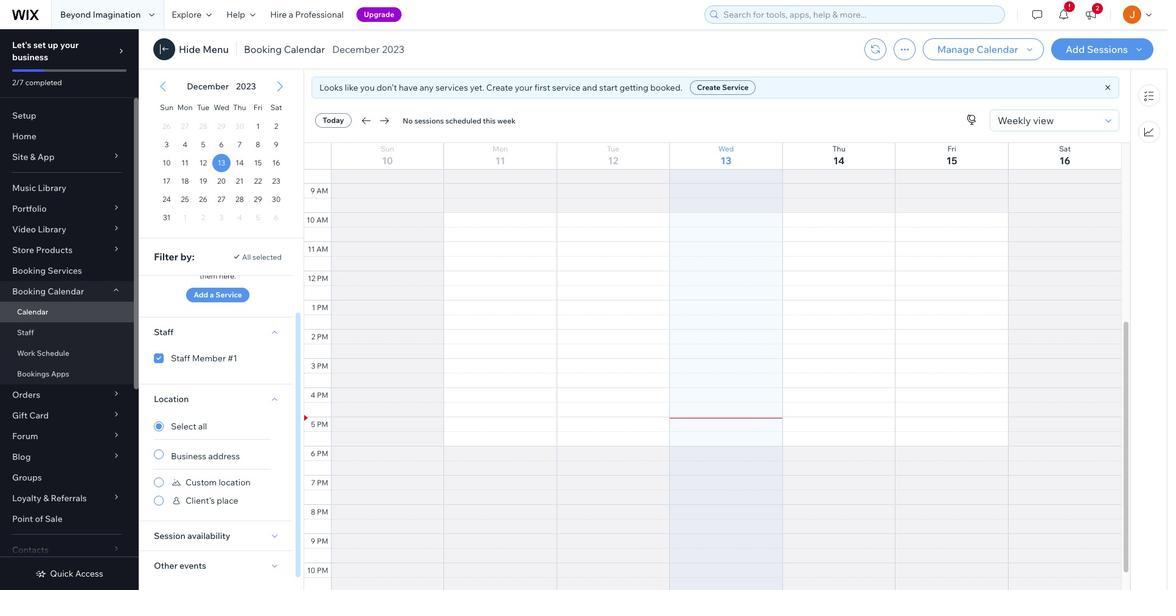Task type: locate. For each thing, give the bounding box(es) containing it.
pm for 7 pm
[[317, 478, 328, 487]]

1 horizontal spatial 7
[[311, 478, 315, 487]]

9 up 10 pm on the bottom
[[311, 537, 315, 546]]

first inside 'add your first service after you add your services, filter by them here.'
[[213, 251, 230, 262]]

staff for "staff" "button"
[[154, 327, 174, 338]]

8 up 9 pm
[[311, 508, 315, 517]]

2 inside 2 button
[[1096, 4, 1100, 12]]

grid
[[304, 0, 1131, 590], [147, 70, 296, 238]]

0 horizontal spatial 7
[[238, 140, 242, 149]]

1 horizontal spatial 5
[[311, 420, 315, 429]]

1 vertical spatial wed
[[718, 144, 734, 153]]

mon down week
[[493, 144, 508, 153]]

2 vertical spatial add
[[194, 290, 208, 299]]

sidebar element
[[0, 29, 139, 590]]

3
[[165, 140, 169, 149], [311, 361, 315, 371]]

2023 up sun mon tue wed thu
[[236, 81, 256, 92]]

0 vertical spatial am
[[317, 186, 328, 195]]

booking inside popup button
[[12, 286, 46, 297]]

let's set up your business
[[12, 40, 79, 63]]

filter
[[154, 251, 178, 263]]

31
[[163, 213, 171, 222]]

4 for 4 pm
[[311, 391, 315, 400]]

grid containing december
[[147, 70, 296, 238]]

am for 9 am
[[317, 186, 328, 195]]

sat for sat
[[271, 103, 282, 112]]

23
[[272, 176, 280, 186]]

0 vertical spatial mon
[[177, 103, 193, 112]]

fri 15
[[947, 144, 958, 167]]

row containing 17
[[158, 172, 285, 190]]

0 horizontal spatial thu
[[233, 103, 246, 112]]

setup
[[12, 110, 36, 121]]

a inside hire a professional link
[[289, 9, 293, 20]]

staff
[[154, 327, 174, 338], [17, 328, 34, 337], [171, 353, 190, 364]]

schedule
[[37, 349, 69, 358]]

grid containing 10
[[304, 0, 1131, 590]]

0 horizontal spatial sun
[[160, 103, 173, 112]]

11 for 11 am
[[308, 245, 315, 254]]

calendar down services
[[48, 286, 84, 297]]

booking calendar down hire
[[244, 43, 325, 55]]

9 pm from the top
[[317, 508, 328, 517]]

row containing 24
[[158, 190, 285, 209]]

9 for 9 pm
[[311, 537, 315, 546]]

1 horizontal spatial 8
[[311, 508, 315, 517]]

beyond imagination
[[60, 9, 141, 20]]

this
[[483, 116, 496, 125]]

0 vertical spatial you
[[360, 82, 375, 93]]

2
[[1096, 4, 1100, 12], [274, 122, 278, 131], [311, 332, 315, 341]]

other events button
[[154, 559, 206, 573]]

am up 10 am
[[317, 186, 328, 195]]

0 vertical spatial sat
[[271, 103, 282, 112]]

getting
[[620, 82, 649, 93]]

0 horizontal spatial 12
[[200, 158, 207, 167]]

0 horizontal spatial you
[[176, 262, 188, 271]]

library inside dropdown button
[[38, 224, 66, 235]]

pm up 8 pm
[[317, 478, 328, 487]]

first up here. at the left top of page
[[213, 251, 230, 262]]

booking for "booking calendar" popup button on the left of page
[[12, 286, 46, 297]]

2/7
[[12, 78, 24, 87]]

2 am from the top
[[317, 215, 328, 225]]

1 vertical spatial 5
[[311, 420, 315, 429]]

0 vertical spatial 5
[[201, 140, 205, 149]]

you
[[360, 82, 375, 93], [176, 262, 188, 271]]

25
[[181, 195, 189, 204]]

9 up 23
[[274, 140, 279, 149]]

6 pm from the top
[[317, 420, 328, 429]]

staff for staff link
[[17, 328, 34, 337]]

create right 'booked.'
[[697, 83, 721, 92]]

pm for 10 pm
[[317, 566, 328, 575]]

december inside grid
[[187, 81, 229, 92]]

0 vertical spatial wed
[[214, 103, 229, 112]]

1 vertical spatial 2023
[[236, 81, 256, 92]]

2 up add sessions
[[1096, 4, 1100, 12]]

fri inside fri 15
[[948, 144, 957, 153]]

7 down 6 pm
[[311, 478, 315, 487]]

no
[[403, 116, 413, 125]]

1 am from the top
[[317, 186, 328, 195]]

0 vertical spatial add
[[1066, 43, 1085, 55]]

pm up 5 pm
[[317, 391, 328, 400]]

5 inside row group
[[201, 140, 205, 149]]

mon down hide
[[177, 103, 193, 112]]

0 vertical spatial 1
[[256, 122, 260, 131]]

beyond
[[60, 9, 91, 20]]

9 for 9 am
[[310, 186, 315, 195]]

sale
[[45, 514, 63, 525]]

1 horizontal spatial 16
[[1060, 155, 1071, 167]]

11 inside row group
[[182, 158, 189, 167]]

sun for mon
[[160, 103, 173, 112]]

here.
[[219, 271, 236, 281]]

orders
[[12, 389, 40, 400]]

1 vertical spatial 4
[[311, 391, 315, 400]]

2 horizontal spatial 11
[[496, 155, 505, 167]]

29
[[254, 195, 262, 204]]

manage calendar
[[938, 43, 1019, 55]]

1 vertical spatial a
[[210, 290, 214, 299]]

10 for 10 pm
[[307, 566, 315, 575]]

0 vertical spatial booking calendar
[[244, 43, 325, 55]]

8 for 8 pm
[[311, 508, 315, 517]]

0 vertical spatial 8
[[256, 140, 260, 149]]

1 horizontal spatial 2
[[311, 332, 315, 341]]

december for december 2023
[[332, 43, 380, 55]]

5 pm from the top
[[317, 391, 328, 400]]

bookings apps
[[17, 369, 69, 379]]

staff inside sidebar element
[[17, 328, 34, 337]]

1 horizontal spatial 14
[[834, 155, 845, 167]]

hire a professional link
[[263, 0, 351, 29]]

pm down 7 pm
[[317, 508, 328, 517]]

2 horizontal spatial add
[[1066, 43, 1085, 55]]

5 down the 4 pm
[[311, 420, 315, 429]]

5 for 5 pm
[[311, 420, 315, 429]]

13 inside wed 13
[[721, 155, 732, 167]]

add inside button
[[1066, 43, 1085, 55]]

pm down 5 pm
[[317, 449, 328, 458]]

booking
[[244, 43, 282, 55], [12, 265, 46, 276], [12, 286, 46, 297]]

1 horizontal spatial 4
[[311, 391, 315, 400]]

you right like
[[360, 82, 375, 93]]

1 vertical spatial 2
[[274, 122, 278, 131]]

1 vertical spatial am
[[317, 215, 328, 225]]

1 vertical spatial 7
[[311, 478, 315, 487]]

library up products
[[38, 224, 66, 235]]

8 inside row
[[256, 140, 260, 149]]

booking down hire
[[244, 43, 282, 55]]

your
[[60, 40, 79, 51], [515, 82, 533, 93], [193, 251, 211, 262], [205, 262, 220, 271]]

2 vertical spatial am
[[317, 245, 328, 254]]

pm up 1 pm
[[317, 274, 328, 283]]

0 horizontal spatial service
[[232, 251, 262, 262]]

11 up 18
[[182, 158, 189, 167]]

alert
[[183, 81, 260, 92]]

& for loyalty
[[43, 493, 49, 504]]

1 vertical spatial booking calendar
[[12, 286, 84, 297]]

4 down 3 pm at the bottom of the page
[[311, 391, 315, 400]]

1 vertical spatial service
[[216, 290, 242, 299]]

0 horizontal spatial mon
[[177, 103, 193, 112]]

9
[[274, 140, 279, 149], [310, 186, 315, 195], [311, 537, 315, 546]]

1 horizontal spatial first
[[535, 82, 550, 93]]

1 horizontal spatial &
[[43, 493, 49, 504]]

0 horizontal spatial tue
[[197, 103, 209, 112]]

4 inside row
[[183, 140, 187, 149]]

21
[[236, 176, 244, 186]]

calendar right manage
[[977, 43, 1019, 55]]

1 vertical spatial sat
[[1059, 144, 1071, 153]]

2 up 3 pm at the bottom of the page
[[311, 332, 315, 341]]

pm down 8 pm
[[317, 537, 328, 546]]

pm for 9 pm
[[317, 537, 328, 546]]

16
[[1060, 155, 1071, 167], [272, 158, 280, 167]]

hide menu
[[179, 43, 229, 55]]

7 up 21
[[238, 140, 242, 149]]

9 up 10 am
[[310, 186, 315, 195]]

0 vertical spatial 3
[[165, 140, 169, 149]]

menu
[[1131, 77, 1167, 150]]

am up 12 pm
[[317, 245, 328, 254]]

staff link
[[0, 323, 134, 343]]

4 pm
[[311, 391, 328, 400]]

1 horizontal spatial a
[[289, 9, 293, 20]]

booking down the store on the top left of the page
[[12, 265, 46, 276]]

0 horizontal spatial 11
[[182, 158, 189, 167]]

booking calendar
[[244, 43, 325, 55], [12, 286, 84, 297]]

create right 'yet.'
[[486, 82, 513, 93]]

1 vertical spatial you
[[176, 262, 188, 271]]

blog button
[[0, 447, 134, 467]]

7 pm
[[311, 478, 328, 487]]

5 up 19
[[201, 140, 205, 149]]

0 horizontal spatial 6
[[219, 140, 224, 149]]

location
[[154, 394, 189, 405]]

library
[[38, 183, 66, 194], [38, 224, 66, 235]]

0 vertical spatial 7
[[238, 140, 242, 149]]

1 vertical spatial tue
[[607, 144, 620, 153]]

6 inside row
[[219, 140, 224, 149]]

pm down 9 pm
[[317, 566, 328, 575]]

7 for 7
[[238, 140, 242, 149]]

by:
[[180, 251, 195, 263]]

10 for 10 am
[[307, 215, 315, 225]]

member
[[192, 353, 226, 364]]

location button
[[154, 392, 189, 407]]

your right up
[[60, 40, 79, 51]]

22
[[254, 176, 262, 186]]

1 vertical spatial service
[[232, 251, 262, 262]]

mon 11
[[493, 144, 508, 167]]

wednesday, december 13, 2023 cell
[[212, 154, 231, 172]]

1 horizontal spatial sun
[[381, 144, 394, 153]]

1 pm from the top
[[317, 274, 328, 283]]

fri for fri
[[254, 103, 262, 112]]

set
[[33, 40, 46, 51]]

6 up wednesday, december 13, 2023 cell
[[219, 140, 224, 149]]

services,
[[222, 262, 251, 271]]

2023 down upgrade button
[[382, 43, 405, 55]]

0 vertical spatial 2
[[1096, 4, 1100, 12]]

0 horizontal spatial a
[[210, 290, 214, 299]]

your inside let's set up your business
[[60, 40, 79, 51]]

1 vertical spatial first
[[213, 251, 230, 262]]

Search for tools, apps, help & more... field
[[720, 6, 1001, 23]]

3 pm from the top
[[317, 332, 328, 341]]

6 for 6
[[219, 140, 224, 149]]

add inside button
[[194, 290, 208, 299]]

1 horizontal spatial 3
[[311, 361, 315, 371]]

tue
[[197, 103, 209, 112], [607, 144, 620, 153]]

1 vertical spatial sun
[[381, 144, 394, 153]]

1 up 22 on the top left
[[256, 122, 260, 131]]

1 vertical spatial december
[[187, 81, 229, 92]]

you inside 'add your first service after you add your services, filter by them here.'
[[176, 262, 188, 271]]

2 horizontal spatial 12
[[608, 155, 619, 167]]

pm for 12 pm
[[317, 274, 328, 283]]

library up portfolio dropdown button
[[38, 183, 66, 194]]

2 up 23
[[274, 122, 278, 131]]

add for a
[[194, 290, 208, 299]]

loyalty
[[12, 493, 41, 504]]

booking services link
[[0, 260, 134, 281]]

them
[[200, 271, 218, 281]]

0 vertical spatial &
[[30, 152, 36, 162]]

2 horizontal spatial 2
[[1096, 4, 1100, 12]]

1 down 12 pm
[[312, 303, 315, 312]]

0 horizontal spatial 8
[[256, 140, 260, 149]]

sat for sat 16
[[1059, 144, 1071, 153]]

1 horizontal spatial 13
[[721, 155, 732, 167]]

1 horizontal spatial 1
[[312, 303, 315, 312]]

1 horizontal spatial fri
[[948, 144, 957, 153]]

1 horizontal spatial grid
[[304, 0, 1131, 590]]

december up like
[[332, 43, 380, 55]]

0 horizontal spatial december
[[187, 81, 229, 92]]

booking down booking services
[[12, 286, 46, 297]]

1 horizontal spatial mon
[[493, 144, 508, 153]]

0 vertical spatial library
[[38, 183, 66, 194]]

1 inside row group
[[256, 122, 260, 131]]

site & app button
[[0, 147, 134, 167]]

store products
[[12, 245, 73, 256]]

let's
[[12, 40, 31, 51]]

address
[[208, 451, 240, 462]]

service
[[552, 82, 581, 93], [232, 251, 262, 262]]

a for professional
[[289, 9, 293, 20]]

0 vertical spatial service
[[552, 82, 581, 93]]

pm down 1 pm
[[317, 332, 328, 341]]

11
[[496, 155, 505, 167], [182, 158, 189, 167], [308, 245, 315, 254]]

0 horizontal spatial 13
[[218, 158, 225, 167]]

1 pm
[[312, 303, 328, 312]]

6 up 7 pm
[[311, 449, 315, 458]]

service inside button
[[216, 290, 242, 299]]

7 pm from the top
[[317, 449, 328, 458]]

calendar inside 'button'
[[977, 43, 1019, 55]]

manage calendar button
[[923, 38, 1044, 60]]

booking calendar down booking services
[[12, 286, 84, 297]]

you left add
[[176, 262, 188, 271]]

1 horizontal spatial 15
[[947, 155, 958, 167]]

1 horizontal spatial december
[[332, 43, 380, 55]]

sun
[[160, 103, 173, 112], [381, 144, 394, 153]]

calendar link
[[0, 302, 134, 323]]

1 vertical spatial 1
[[312, 303, 315, 312]]

1 horizontal spatial 2023
[[382, 43, 405, 55]]

row containing sun
[[158, 96, 285, 117]]

session availability button
[[154, 529, 230, 543]]

0 vertical spatial a
[[289, 9, 293, 20]]

a right hire
[[289, 9, 293, 20]]

None field
[[994, 110, 1102, 131]]

staff up 'work'
[[17, 328, 34, 337]]

1 vertical spatial 3
[[311, 361, 315, 371]]

1 for 1 pm
[[312, 303, 315, 312]]

& right loyalty
[[43, 493, 49, 504]]

staff up staff member #1
[[154, 327, 174, 338]]

staff member #1
[[171, 353, 237, 364]]

3 up 17
[[165, 140, 169, 149]]

first left and
[[535, 82, 550, 93]]

row group
[[147, 117, 296, 238]]

a inside 'add a service' button
[[210, 290, 214, 299]]

add inside 'add your first service after you add your services, filter by them here.'
[[174, 251, 191, 262]]

a down them
[[210, 290, 214, 299]]

11 down 10 am
[[308, 245, 315, 254]]

4 up 18
[[183, 140, 187, 149]]

video
[[12, 224, 36, 235]]

row
[[158, 96, 285, 117], [158, 117, 285, 136], [158, 136, 285, 154], [304, 143, 1122, 169], [158, 154, 285, 172], [158, 172, 285, 190], [158, 190, 285, 209]]

& right the site on the left top
[[30, 152, 36, 162]]

0 vertical spatial 4
[[183, 140, 187, 149]]

0 vertical spatial tue
[[197, 103, 209, 112]]

3 up the 4 pm
[[311, 361, 315, 371]]

site & app
[[12, 152, 55, 162]]

0 horizontal spatial 5
[[201, 140, 205, 149]]

8 pm from the top
[[317, 478, 328, 487]]

pm down 2 pm
[[317, 361, 328, 371]]

1 library from the top
[[38, 183, 66, 194]]

8 up 22 on the top left
[[256, 140, 260, 149]]

pm up 2 pm
[[317, 303, 328, 312]]

0 horizontal spatial 4
[[183, 140, 187, 149]]

select
[[171, 421, 196, 432]]

december up sun mon tue wed thu
[[187, 81, 229, 92]]

up
[[48, 40, 58, 51]]

session availability
[[154, 531, 230, 542]]

first
[[535, 82, 550, 93], [213, 251, 230, 262]]

upgrade
[[364, 10, 394, 19]]

wed 13
[[718, 144, 734, 167]]

your up them
[[193, 251, 211, 262]]

alert containing december
[[183, 81, 260, 92]]

3 am from the top
[[317, 245, 328, 254]]

1 vertical spatial library
[[38, 224, 66, 235]]

1 vertical spatial 6
[[311, 449, 315, 458]]

sat inside row
[[271, 103, 282, 112]]

pm up 6 pm
[[317, 420, 328, 429]]

location
[[219, 477, 251, 488]]

1 horizontal spatial service
[[722, 83, 749, 92]]

hide menu button
[[153, 38, 229, 60]]

11 pm from the top
[[317, 566, 328, 575]]

1 vertical spatial fri
[[948, 144, 957, 153]]

loyalty & referrals
[[12, 493, 87, 504]]

0 horizontal spatial wed
[[214, 103, 229, 112]]

2 library from the top
[[38, 224, 66, 235]]

10 pm from the top
[[317, 537, 328, 546]]

6 pm
[[311, 449, 328, 458]]

am down '9 am'
[[317, 215, 328, 225]]

8 for 8
[[256, 140, 260, 149]]

0 vertical spatial 9
[[274, 140, 279, 149]]

11 down week
[[496, 155, 505, 167]]

0 horizontal spatial 3
[[165, 140, 169, 149]]

staff left the member in the left of the page
[[171, 353, 190, 364]]

0 vertical spatial thu
[[233, 103, 246, 112]]

0 vertical spatial sun
[[160, 103, 173, 112]]

2 vertical spatial 9
[[311, 537, 315, 546]]

1 vertical spatial booking
[[12, 265, 46, 276]]

2 pm from the top
[[317, 303, 328, 312]]

service inside 'add your first service after you add your services, filter by them here.'
[[232, 251, 262, 262]]

am
[[317, 186, 328, 195], [317, 215, 328, 225], [317, 245, 328, 254]]

4 pm from the top
[[317, 361, 328, 371]]



Task type: describe. For each thing, give the bounding box(es) containing it.
1 horizontal spatial booking calendar
[[244, 43, 325, 55]]

10 inside "sun 10"
[[382, 155, 393, 167]]

add
[[190, 262, 203, 271]]

a for service
[[210, 290, 214, 299]]

5 pm
[[311, 420, 328, 429]]

11 am
[[308, 245, 328, 254]]

0 vertical spatial first
[[535, 82, 550, 93]]

am for 11 am
[[317, 245, 328, 254]]

fri for fri 15
[[948, 144, 957, 153]]

no sessions scheduled this week
[[403, 116, 516, 125]]

18
[[181, 176, 189, 186]]

am for 10 am
[[317, 215, 328, 225]]

11 for 11
[[182, 158, 189, 167]]

9 pm
[[311, 537, 328, 546]]

add a service
[[194, 290, 242, 299]]

yet.
[[470, 82, 485, 93]]

0 horizontal spatial 2023
[[236, 81, 256, 92]]

booking for booking services link
[[12, 265, 46, 276]]

create inside button
[[697, 83, 721, 92]]

gift card button
[[0, 405, 134, 426]]

referrals
[[51, 493, 87, 504]]

pm for 2 pm
[[317, 332, 328, 341]]

explore
[[172, 9, 202, 20]]

forum
[[12, 431, 38, 442]]

products
[[36, 245, 73, 256]]

12 for 12
[[200, 158, 207, 167]]

booking services
[[12, 265, 82, 276]]

by
[[270, 262, 279, 271]]

quick access
[[50, 568, 103, 579]]

booked.
[[651, 82, 683, 93]]

0 horizontal spatial 16
[[272, 158, 280, 167]]

0 horizontal spatial 2
[[274, 122, 278, 131]]

select all
[[171, 421, 207, 432]]

hire a professional
[[270, 9, 344, 20]]

2/7 completed
[[12, 78, 62, 87]]

card
[[29, 410, 49, 421]]

pm for 8 pm
[[317, 508, 328, 517]]

pm for 6 pm
[[317, 449, 328, 458]]

5 for 5
[[201, 140, 205, 149]]

contacts button
[[0, 540, 134, 560]]

client's place
[[186, 495, 238, 506]]

3 for 3
[[165, 140, 169, 149]]

& for site
[[30, 152, 36, 162]]

video library
[[12, 224, 66, 235]]

11 inside mon 11
[[496, 155, 505, 167]]

1 vertical spatial thu
[[833, 144, 846, 153]]

booking calendar inside popup button
[[12, 286, 84, 297]]

sessions
[[1087, 43, 1128, 55]]

like
[[345, 82, 358, 93]]

0 vertical spatial 2023
[[382, 43, 405, 55]]

row group containing 1
[[147, 117, 296, 238]]

library for video library
[[38, 224, 66, 235]]

12 for 12 pm
[[308, 274, 315, 283]]

help
[[227, 9, 245, 20]]

contacts
[[12, 545, 49, 556]]

quick
[[50, 568, 73, 579]]

7 for 7 pm
[[311, 478, 315, 487]]

work schedule
[[17, 349, 69, 358]]

row containing 3
[[158, 136, 285, 154]]

alert inside grid
[[183, 81, 260, 92]]

thu inside row
[[233, 103, 246, 112]]

calendar down "hire a professional"
[[284, 43, 325, 55]]

0 horizontal spatial create
[[486, 82, 513, 93]]

30
[[272, 195, 281, 204]]

create service button
[[690, 80, 756, 95]]

your up week
[[515, 82, 533, 93]]

0 vertical spatial booking
[[244, 43, 282, 55]]

10 for 10
[[163, 158, 171, 167]]

setup link
[[0, 105, 134, 126]]

add for your
[[174, 251, 191, 262]]

1 for 1
[[256, 122, 260, 131]]

12 pm
[[308, 274, 328, 283]]

calendar down "booking calendar" popup button on the left of page
[[17, 307, 48, 316]]

sun 10
[[381, 144, 394, 167]]

Staff Member #1 checkbox
[[154, 351, 271, 365]]

1 vertical spatial mon
[[493, 144, 508, 153]]

pm for 5 pm
[[317, 420, 328, 429]]

home
[[12, 131, 36, 142]]

10 am
[[307, 215, 328, 225]]

13 inside cell
[[218, 158, 225, 167]]

app
[[38, 152, 55, 162]]

store
[[12, 245, 34, 256]]

events
[[180, 560, 206, 571]]

pm for 4 pm
[[317, 391, 328, 400]]

any
[[420, 82, 434, 93]]

work schedule link
[[0, 343, 134, 364]]

3 for 3 pm
[[311, 361, 315, 371]]

menu
[[203, 43, 229, 55]]

filter by:
[[154, 251, 195, 263]]

place
[[217, 495, 238, 506]]

client's
[[186, 495, 215, 506]]

pm for 1 pm
[[317, 303, 328, 312]]

point of sale link
[[0, 509, 134, 529]]

point
[[12, 514, 33, 525]]

pm for 3 pm
[[317, 361, 328, 371]]

3 pm
[[311, 361, 328, 371]]

6 for 6 pm
[[311, 449, 315, 458]]

staff inside checkbox
[[171, 353, 190, 364]]

music
[[12, 183, 36, 194]]

gift
[[12, 410, 27, 421]]

december 2023
[[332, 43, 405, 55]]

sessions
[[415, 116, 444, 125]]

2 button
[[1078, 0, 1105, 29]]

row containing 1
[[158, 117, 285, 136]]

all
[[198, 421, 207, 432]]

booking calendar button
[[0, 281, 134, 302]]

0 horizontal spatial 15
[[254, 158, 262, 167]]

looks like you don't have any services yet. create your first service and start getting booked.
[[319, 82, 683, 93]]

access
[[75, 568, 103, 579]]

4 for 4
[[183, 140, 187, 149]]

december for december
[[187, 81, 229, 92]]

add sessions
[[1066, 43, 1128, 55]]

services
[[48, 265, 82, 276]]

1 horizontal spatial tue
[[607, 144, 620, 153]]

12 inside tue 12
[[608, 155, 619, 167]]

2 pm
[[311, 332, 328, 341]]

9 for 9
[[274, 140, 279, 149]]

16 inside sat 16
[[1060, 155, 1071, 167]]

business
[[171, 451, 206, 462]]

business address
[[171, 451, 240, 462]]

14 inside 'thu 14'
[[834, 155, 845, 167]]

staff button
[[154, 325, 174, 340]]

other
[[154, 560, 178, 571]]

calendar inside popup button
[[48, 286, 84, 297]]

8 pm
[[311, 508, 328, 517]]

don't
[[377, 82, 397, 93]]

24
[[162, 195, 171, 204]]

thu 14
[[833, 144, 846, 167]]

today
[[323, 116, 344, 125]]

hide
[[179, 43, 201, 55]]

service inside button
[[722, 83, 749, 92]]

0 horizontal spatial 14
[[236, 158, 244, 167]]

library for music library
[[38, 183, 66, 194]]

add for sessions
[[1066, 43, 1085, 55]]

business
[[12, 52, 48, 63]]

sat 16
[[1059, 144, 1071, 167]]

your right add
[[205, 262, 220, 271]]

week
[[497, 116, 516, 125]]

26
[[199, 195, 207, 204]]

sun for 10
[[381, 144, 394, 153]]

blog
[[12, 452, 31, 463]]

and
[[583, 82, 598, 93]]

video library button
[[0, 219, 134, 240]]

services
[[436, 82, 468, 93]]

today button
[[315, 113, 352, 128]]

2 vertical spatial 2
[[311, 332, 315, 341]]

bookings
[[17, 369, 49, 379]]

upgrade button
[[357, 7, 402, 22]]



Task type: vqa. For each thing, say whether or not it's contained in the screenshot.
third
no



